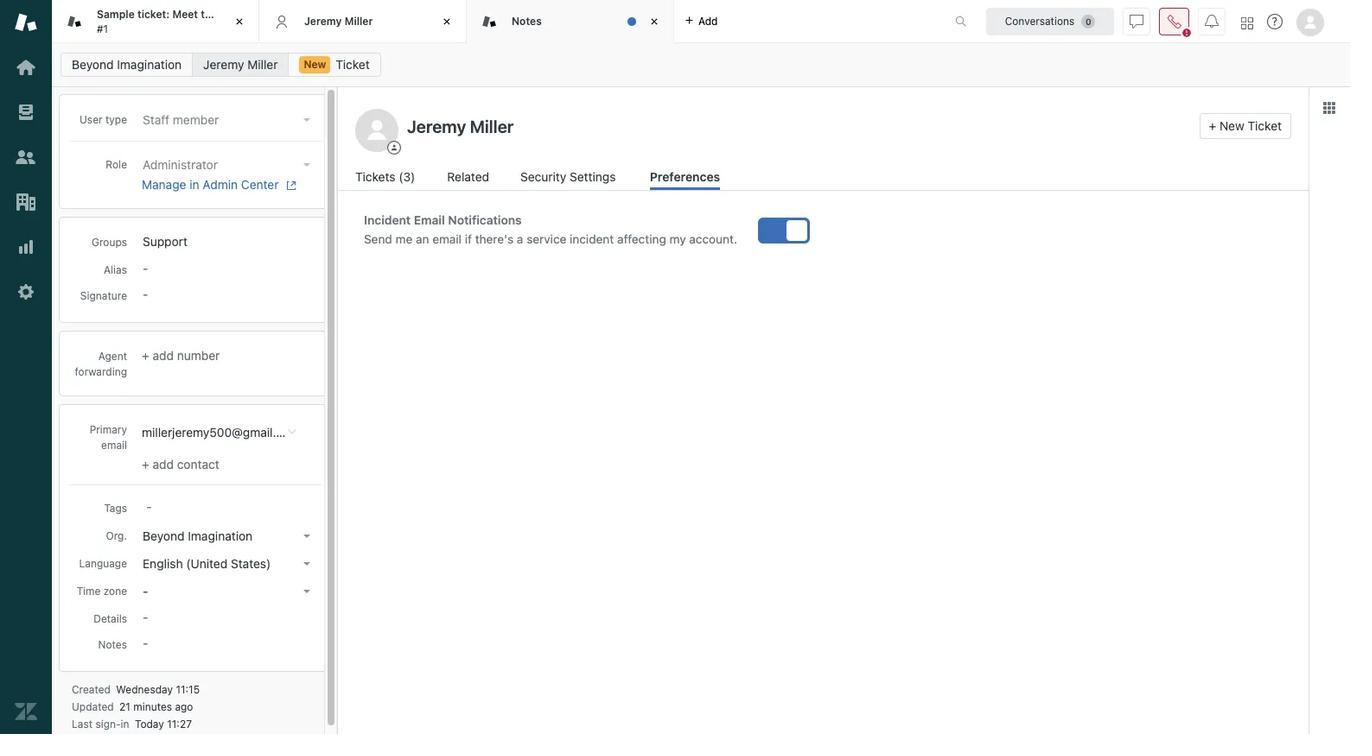 Task type: locate. For each thing, give the bounding box(es) containing it.
3 arrow down image from the top
[[303, 563, 310, 566]]

close image
[[646, 13, 663, 30]]

new
[[304, 58, 326, 71], [1220, 118, 1245, 133]]

arrow down image for (united
[[303, 563, 310, 566]]

jeremy miller inside tab
[[304, 15, 373, 27]]

close image inside tab
[[231, 13, 248, 30]]

#1
[[97, 22, 108, 35]]

get help image
[[1267, 14, 1283, 29]]

beyond inside secondary element
[[72, 57, 114, 72]]

beyond imagination down the #1
[[72, 57, 182, 72]]

email
[[414, 214, 445, 227]]

0 horizontal spatial new
[[304, 58, 326, 71]]

details
[[94, 613, 127, 626]]

1 horizontal spatial email
[[432, 233, 462, 246]]

in down 21
[[121, 718, 129, 731]]

+ add number
[[142, 348, 220, 363]]

conversations
[[1005, 14, 1075, 27]]

alias
[[104, 264, 127, 277]]

1 horizontal spatial imagination
[[188, 529, 253, 544]]

0 vertical spatial ticket
[[336, 57, 370, 72]]

imagination down sample ticket: meet the ticket #1
[[117, 57, 182, 72]]

2 vertical spatial add
[[153, 457, 174, 472]]

me
[[396, 233, 413, 246]]

reporting image
[[15, 236, 37, 258]]

0 vertical spatial miller
[[345, 15, 373, 27]]

close image for jeremy miller tab
[[438, 13, 456, 30]]

manage in admin center link
[[142, 177, 310, 193]]

email left if
[[432, 233, 462, 246]]

0 horizontal spatial in
[[121, 718, 129, 731]]

0 vertical spatial imagination
[[117, 57, 182, 72]]

send
[[364, 233, 392, 246]]

beyond up english
[[143, 529, 185, 544]]

1 horizontal spatial miller
[[345, 15, 373, 27]]

jeremy miller tab
[[259, 0, 467, 43]]

(united
[[186, 557, 228, 571]]

center
[[241, 177, 279, 192]]

1 vertical spatial add
[[153, 348, 174, 363]]

0 vertical spatial notes
[[512, 15, 542, 27]]

sample ticket: meet the ticket #1
[[97, 8, 249, 35]]

1 vertical spatial email
[[101, 439, 127, 452]]

arrow down image inside "english (united states)" button
[[303, 563, 310, 566]]

admin image
[[15, 281, 37, 303]]

miller
[[345, 15, 373, 27], [247, 57, 278, 72]]

zendesk products image
[[1241, 17, 1254, 29]]

beyond down the #1
[[72, 57, 114, 72]]

1 vertical spatial jeremy miller
[[203, 57, 278, 72]]

11:15
[[176, 684, 200, 697]]

account.
[[689, 233, 737, 246]]

close image
[[231, 13, 248, 30], [438, 13, 456, 30]]

1 horizontal spatial beyond
[[143, 529, 185, 544]]

0 horizontal spatial notes
[[98, 639, 127, 652]]

ticket
[[220, 8, 249, 21]]

1 horizontal spatial close image
[[438, 13, 456, 30]]

notes
[[512, 15, 542, 27], [98, 639, 127, 652]]

0 horizontal spatial email
[[101, 439, 127, 452]]

settings
[[570, 169, 616, 184]]

secondary element
[[52, 48, 1350, 82]]

arrow down image inside beyond imagination button
[[303, 535, 310, 539]]

0 vertical spatial email
[[432, 233, 462, 246]]

meet
[[172, 8, 198, 21]]

incident email notifications send me an email if there's a service incident affecting my account.
[[364, 214, 737, 246]]

tab containing sample ticket: meet the ticket
[[52, 0, 259, 43]]

arrow down image down - field
[[303, 535, 310, 539]]

created wednesday 11:15 updated 21 minutes ago last sign-in today 11:27
[[72, 684, 200, 731]]

notifications image
[[1205, 14, 1219, 28]]

language
[[79, 558, 127, 571]]

1 horizontal spatial in
[[190, 177, 199, 192]]

in
[[190, 177, 199, 192], [121, 718, 129, 731]]

arrow down image
[[303, 163, 310, 167]]

ticket:
[[137, 8, 170, 21]]

0 vertical spatial in
[[190, 177, 199, 192]]

0 vertical spatial beyond
[[72, 57, 114, 72]]

updated
[[72, 701, 114, 714]]

1 vertical spatial beyond
[[143, 529, 185, 544]]

administrator
[[143, 157, 218, 172]]

beyond inside button
[[143, 529, 185, 544]]

arrow down image
[[303, 118, 310, 122], [303, 535, 310, 539], [303, 563, 310, 566], [303, 590, 310, 594]]

jeremy miller inside secondary element
[[203, 57, 278, 72]]

0 vertical spatial +
[[1209, 118, 1217, 133]]

4 arrow down image from the top
[[303, 590, 310, 594]]

- button
[[137, 580, 317, 604]]

1 horizontal spatial jeremy
[[304, 15, 342, 27]]

1 horizontal spatial new
[[1220, 118, 1245, 133]]

2 vertical spatial +
[[142, 457, 149, 472]]

+
[[1209, 118, 1217, 133], [142, 348, 149, 363], [142, 457, 149, 472]]

ago
[[175, 701, 193, 714]]

ticket
[[336, 57, 370, 72], [1248, 118, 1282, 133]]

time zone
[[77, 585, 127, 598]]

notes inside tab
[[512, 15, 542, 27]]

agent forwarding
[[75, 350, 127, 379]]

0 horizontal spatial imagination
[[117, 57, 182, 72]]

1 vertical spatial notes
[[98, 639, 127, 652]]

conversations button
[[986, 7, 1114, 35]]

1 vertical spatial in
[[121, 718, 129, 731]]

arrow down image down "english (united states)" button
[[303, 590, 310, 594]]

add up secondary element
[[699, 14, 718, 27]]

1 vertical spatial miller
[[247, 57, 278, 72]]

1 horizontal spatial ticket
[[1248, 118, 1282, 133]]

beyond imagination button
[[137, 525, 317, 549]]

1 arrow down image from the top
[[303, 118, 310, 122]]

1 vertical spatial +
[[142, 348, 149, 363]]

0 horizontal spatial ticket
[[336, 57, 370, 72]]

the
[[201, 8, 217, 21]]

- field
[[139, 498, 317, 517]]

email down primary
[[101, 439, 127, 452]]

member
[[173, 112, 219, 127]]

new inside button
[[1220, 118, 1245, 133]]

add button
[[674, 0, 728, 42]]

beyond
[[72, 57, 114, 72], [143, 529, 185, 544]]

1 vertical spatial beyond imagination
[[143, 529, 253, 544]]

1 vertical spatial jeremy
[[203, 57, 244, 72]]

0 vertical spatial add
[[699, 14, 718, 27]]

a
[[517, 233, 523, 246]]

tab
[[52, 0, 259, 43]]

1 vertical spatial imagination
[[188, 529, 253, 544]]

close image inside jeremy miller tab
[[438, 13, 456, 30]]

signature
[[80, 290, 127, 303]]

forwarding
[[75, 366, 127, 379]]

0 horizontal spatial close image
[[231, 13, 248, 30]]

jeremy
[[304, 15, 342, 27], [203, 57, 244, 72]]

0 horizontal spatial beyond
[[72, 57, 114, 72]]

add left number
[[153, 348, 174, 363]]

security settings
[[520, 169, 616, 184]]

0 horizontal spatial miller
[[247, 57, 278, 72]]

0 vertical spatial jeremy
[[304, 15, 342, 27]]

arrow down image right states)
[[303, 563, 310, 566]]

imagination up "english (united states)" button
[[188, 529, 253, 544]]

contact
[[177, 457, 219, 472]]

0 vertical spatial new
[[304, 58, 326, 71]]

admin
[[203, 177, 238, 192]]

arrow down image inside - button
[[303, 590, 310, 594]]

0 vertical spatial jeremy miller
[[304, 15, 373, 27]]

0 vertical spatial beyond imagination
[[72, 57, 182, 72]]

organizations image
[[15, 191, 37, 214]]

1 horizontal spatial notes
[[512, 15, 542, 27]]

an
[[416, 233, 429, 246]]

jeremy miller
[[304, 15, 373, 27], [203, 57, 278, 72]]

affecting
[[617, 233, 666, 246]]

0 horizontal spatial jeremy miller
[[203, 57, 278, 72]]

last
[[72, 718, 93, 731]]

arrow down image inside "staff member" button
[[303, 118, 310, 122]]

None text field
[[402, 113, 1193, 139]]

1 close image from the left
[[231, 13, 248, 30]]

beyond imagination up english (united states)
[[143, 529, 253, 544]]

arrow down image up arrow down icon
[[303, 118, 310, 122]]

email inside "incident email notifications send me an email if there's a service incident affecting my account."
[[432, 233, 462, 246]]

+ inside + new ticket button
[[1209, 118, 1217, 133]]

ticket inside + new ticket button
[[1248, 118, 1282, 133]]

jeremy miller link
[[192, 53, 289, 77]]

role
[[106, 158, 127, 171]]

1 vertical spatial new
[[1220, 118, 1245, 133]]

add left the contact
[[153, 457, 174, 472]]

(3)
[[399, 169, 415, 184]]

1 vertical spatial ticket
[[1248, 118, 1282, 133]]

email
[[432, 233, 462, 246], [101, 439, 127, 452]]

in down administrator
[[190, 177, 199, 192]]

2 close image from the left
[[438, 13, 456, 30]]

email inside the 'primary email'
[[101, 439, 127, 452]]

1 horizontal spatial jeremy miller
[[304, 15, 373, 27]]

arrow down image for imagination
[[303, 535, 310, 539]]

2 arrow down image from the top
[[303, 535, 310, 539]]

add
[[699, 14, 718, 27], [153, 348, 174, 363], [153, 457, 174, 472]]

beyond imagination
[[72, 57, 182, 72], [143, 529, 253, 544]]

miller inside secondary element
[[247, 57, 278, 72]]

0 horizontal spatial jeremy
[[203, 57, 244, 72]]



Task type: vqa. For each thing, say whether or not it's contained in the screenshot.
End user
no



Task type: describe. For each thing, give the bounding box(es) containing it.
add for add contact
[[153, 457, 174, 472]]

tickets
[[355, 169, 396, 184]]

sample
[[97, 8, 135, 21]]

staff
[[143, 112, 170, 127]]

button displays agent's chat status as invisible. image
[[1130, 14, 1144, 28]]

beyond imagination inside beyond imagination button
[[143, 529, 253, 544]]

tags
[[104, 502, 127, 515]]

administrator button
[[137, 153, 317, 177]]

+ new ticket button
[[1200, 113, 1292, 139]]

sign-
[[95, 718, 121, 731]]

incident
[[570, 233, 614, 246]]

21
[[119, 701, 130, 714]]

english (united states) button
[[137, 552, 317, 577]]

tickets (3)
[[355, 169, 415, 184]]

type
[[105, 113, 127, 126]]

user type
[[80, 113, 127, 126]]

wednesday
[[116, 684, 173, 697]]

related
[[447, 169, 489, 184]]

my
[[670, 233, 686, 246]]

manage in admin center
[[142, 177, 279, 192]]

created
[[72, 684, 111, 697]]

main element
[[0, 0, 52, 735]]

notifications
[[448, 214, 522, 227]]

beyond imagination inside beyond imagination link
[[72, 57, 182, 72]]

primary email
[[90, 424, 127, 452]]

service
[[527, 233, 567, 246]]

arrow down image for member
[[303, 118, 310, 122]]

primary
[[90, 424, 127, 437]]

states)
[[231, 557, 271, 571]]

11:27
[[167, 718, 192, 731]]

imagination inside secondary element
[[117, 57, 182, 72]]

zendesk support image
[[15, 11, 37, 34]]

beyond imagination link
[[61, 53, 193, 77]]

time
[[77, 585, 101, 598]]

support
[[143, 234, 188, 249]]

incident
[[364, 214, 411, 227]]

english (united states)
[[143, 557, 271, 571]]

staff member button
[[137, 108, 317, 132]]

ticket inside secondary element
[[336, 57, 370, 72]]

related link
[[447, 168, 491, 190]]

preferences link
[[650, 168, 720, 190]]

today
[[135, 718, 164, 731]]

user
[[80, 113, 103, 126]]

miller inside tab
[[345, 15, 373, 27]]

there's
[[475, 233, 514, 246]]

tabs tab list
[[52, 0, 937, 43]]

groups
[[92, 236, 127, 249]]

+ for + add number
[[142, 348, 149, 363]]

tickets (3) link
[[355, 168, 418, 190]]

millerjeremy500@gmail.com
[[142, 425, 300, 440]]

get started image
[[15, 56, 37, 79]]

english
[[143, 557, 183, 571]]

jeremy inside jeremy miller tab
[[304, 15, 342, 27]]

imagination inside button
[[188, 529, 253, 544]]

agent
[[98, 350, 127, 363]]

jeremy inside "jeremy miller" link
[[203, 57, 244, 72]]

zendesk image
[[15, 701, 37, 724]]

+ new ticket
[[1209, 118, 1282, 133]]

minutes
[[133, 701, 172, 714]]

add inside dropdown button
[[699, 14, 718, 27]]

new inside secondary element
[[304, 58, 326, 71]]

add for add number
[[153, 348, 174, 363]]

apps image
[[1323, 101, 1337, 115]]

number
[[177, 348, 220, 363]]

org.
[[106, 530, 127, 543]]

views image
[[15, 101, 37, 124]]

+ add contact
[[142, 457, 219, 472]]

in inside created wednesday 11:15 updated 21 minutes ago last sign-in today 11:27
[[121, 718, 129, 731]]

-
[[143, 584, 148, 599]]

+ for + new ticket
[[1209, 118, 1217, 133]]

manage
[[142, 177, 186, 192]]

if
[[465, 233, 472, 246]]

security settings link
[[520, 168, 621, 190]]

customers image
[[15, 146, 37, 169]]

security
[[520, 169, 566, 184]]

+ for + add contact
[[142, 457, 149, 472]]

notes tab
[[467, 0, 674, 43]]

preferences
[[650, 169, 720, 184]]

staff member
[[143, 112, 219, 127]]

zone
[[104, 585, 127, 598]]

close image for tab at the left containing sample ticket: meet the ticket
[[231, 13, 248, 30]]



